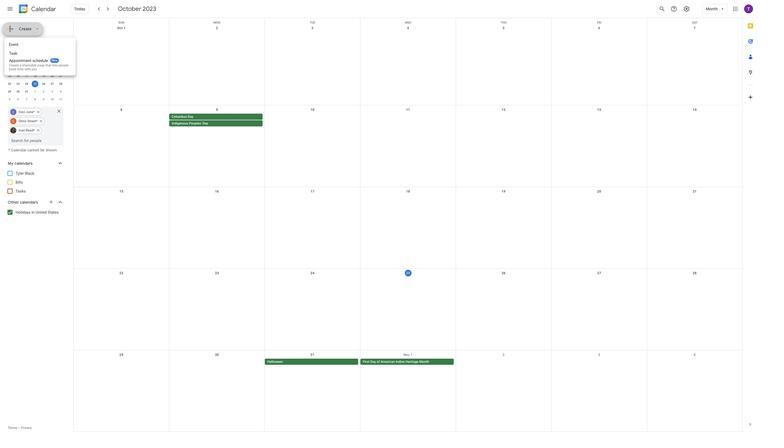 Task type: vqa. For each thing, say whether or not it's contained in the screenshot.


Task type: locate. For each thing, give the bounding box(es) containing it.
1 horizontal spatial 31
[[311, 353, 315, 357]]

0 horizontal spatial 7
[[26, 98, 27, 101]]

* up chris street, selected option
[[33, 110, 35, 114]]

october 2023
[[118, 5, 156, 13], [8, 42, 34, 47]]

24 element
[[23, 81, 30, 87]]

* down the ceci june, selected option on the top left of the page
[[36, 119, 38, 123]]

tue
[[310, 21, 316, 24]]

1 vertical spatial 26
[[502, 271, 506, 275]]

0 horizontal spatial 23
[[17, 82, 20, 85]]

9 down november 2 element
[[43, 98, 45, 101]]

0 vertical spatial 28
[[59, 82, 62, 85]]

21
[[59, 75, 62, 78], [693, 190, 697, 194]]

1 vertical spatial 14
[[693, 108, 697, 112]]

day for first
[[371, 360, 376, 364]]

26
[[42, 82, 45, 85], [502, 271, 506, 275]]

sun
[[118, 21, 124, 24]]

indigenous peoples' day button
[[169, 120, 263, 127]]

1 horizontal spatial month
[[707, 6, 718, 11]]

november 11 element
[[57, 96, 64, 103]]

31
[[25, 90, 28, 93], [311, 353, 315, 357]]

first day of american indian heritage month
[[363, 360, 429, 364]]

1 horizontal spatial 19
[[502, 190, 506, 194]]

5
[[503, 26, 505, 30], [43, 59, 45, 62], [9, 98, 10, 101]]

0 horizontal spatial 14
[[59, 67, 62, 70]]

november 1 element
[[32, 88, 39, 95]]

of
[[377, 360, 380, 364]]

1 horizontal spatial october
[[118, 5, 141, 13]]

10 for 10 element
[[25, 67, 28, 70]]

0 vertical spatial 7
[[694, 26, 696, 30]]

5 inside grid
[[503, 26, 505, 30]]

24
[[25, 82, 28, 85], [311, 271, 315, 275]]

5 down thu
[[503, 26, 505, 30]]

october 2023 grid
[[5, 49, 65, 103]]

day
[[188, 115, 193, 119], [203, 122, 208, 125], [371, 360, 376, 364]]

6 up lets
[[51, 59, 53, 62]]

0 horizontal spatial 25
[[34, 82, 37, 85]]

november 8 element
[[32, 96, 39, 103]]

1 horizontal spatial 17
[[311, 190, 315, 194]]

27
[[51, 82, 54, 85], [598, 271, 602, 275]]

3
[[312, 26, 314, 30], [26, 59, 27, 62], [51, 90, 53, 93], [599, 353, 601, 357]]

28 inside october 2023 grid
[[59, 82, 62, 85]]

19 element
[[40, 73, 47, 80]]

october 2023 up sun
[[118, 5, 156, 13]]

22 element
[[6, 81, 13, 87]]

2 horizontal spatial 6
[[599, 26, 601, 30]]

november 3 element
[[49, 88, 56, 95]]

tab list
[[743, 18, 759, 417]]

0 horizontal spatial 19
[[42, 75, 45, 78]]

28 element
[[57, 81, 64, 87]]

terms
[[8, 426, 17, 430]]

None search field
[[0, 105, 69, 152]]

1 vertical spatial 29
[[120, 353, 124, 357]]

october up the m on the left top of the page
[[8, 42, 24, 47]]

29 inside october 2023 grid
[[8, 90, 11, 93]]

* up my on the left top
[[8, 148, 10, 152]]

0 vertical spatial 10
[[25, 67, 28, 70]]

24 inside grid
[[311, 271, 315, 275]]

other calendars button
[[1, 198, 69, 207]]

calendars up tyler black on the top left
[[14, 161, 33, 166]]

1 vertical spatial 30
[[215, 353, 219, 357]]

0 vertical spatial 20
[[51, 75, 54, 78]]

0 vertical spatial 21
[[59, 75, 62, 78]]

1
[[124, 26, 126, 30], [9, 59, 10, 62], [34, 90, 36, 93], [411, 353, 413, 357]]

create inside popup button
[[19, 26, 32, 31]]

7 for oct 1
[[694, 26, 696, 30]]

0 horizontal spatial 18
[[34, 75, 37, 78]]

month button
[[703, 2, 728, 16]]

31 inside october 2023 grid
[[25, 90, 28, 93]]

30 inside grid
[[215, 353, 219, 357]]

2 horizontal spatial 11
[[406, 108, 410, 112]]

12 element
[[40, 65, 47, 72]]

7 down 31 element
[[26, 98, 27, 101]]

26 inside october 2023 grid
[[42, 82, 45, 85]]

7 down sat
[[694, 26, 696, 30]]

* for the ican read, selected option
[[33, 128, 35, 132]]

16
[[17, 75, 20, 78], [215, 190, 219, 194]]

5 up page
[[43, 59, 45, 62]]

7 inside grid
[[694, 26, 696, 30]]

11 for november 11 element
[[59, 98, 62, 101]]

row
[[74, 18, 743, 24], [74, 24, 743, 105], [5, 49, 65, 57], [5, 57, 65, 65], [5, 65, 65, 72], [5, 72, 65, 80], [5, 80, 65, 88], [5, 88, 65, 96], [5, 96, 65, 103], [74, 105, 743, 187], [74, 187, 743, 269], [74, 269, 743, 351], [74, 351, 743, 433]]

13 inside 13 element
[[51, 67, 54, 70]]

day up peoples' on the left top of the page
[[188, 115, 193, 119]]

21 inside grid
[[693, 190, 697, 194]]

0 horizontal spatial october 2023
[[8, 42, 34, 47]]

month right heritage
[[420, 360, 429, 364]]

day right peoples' on the left top of the page
[[203, 122, 208, 125]]

selected people list box
[[8, 107, 55, 136]]

0 vertical spatial 17
[[25, 75, 28, 78]]

october 2023 up the m on the left top of the page
[[8, 42, 34, 47]]

create inside create a shareable page that lets people book time with you
[[9, 63, 19, 67]]

row group
[[5, 57, 65, 103]]

november 4 element
[[57, 88, 64, 95]]

1 horizontal spatial 29
[[120, 353, 124, 357]]

0 vertical spatial 13
[[51, 67, 54, 70]]

13 for "cell" containing columbus day
[[598, 108, 602, 112]]

1 horizontal spatial 5
[[43, 59, 45, 62]]

19 inside grid
[[502, 190, 506, 194]]

1 horizontal spatial 11
[[59, 98, 62, 101]]

0 vertical spatial 25
[[34, 82, 37, 85]]

4
[[407, 26, 409, 30], [34, 59, 36, 62], [60, 90, 62, 93], [694, 353, 696, 357]]

* up search for people text box
[[33, 128, 35, 132]]

1 right oct
[[124, 26, 126, 30]]

9 left a
[[17, 67, 19, 70]]

6 inside grid
[[599, 26, 601, 30]]

chris street, selected option
[[9, 117, 45, 126]]

ican read, selected option
[[9, 126, 42, 135]]

9 for "cell" containing columbus day
[[216, 108, 218, 112]]

31 for 1
[[25, 90, 28, 93]]

1 vertical spatial 27
[[598, 271, 602, 275]]

calendar inside search box
[[11, 148, 26, 152]]

* inside the ican read, selected option
[[33, 128, 35, 132]]

row containing sun
[[74, 18, 743, 24]]

1 vertical spatial 31
[[311, 353, 315, 357]]

2 vertical spatial 6
[[17, 98, 19, 101]]

other calendars
[[8, 200, 38, 205]]

2 horizontal spatial 10
[[311, 108, 315, 112]]

create a shareable page that lets people book time with you
[[9, 63, 68, 71]]

7
[[694, 26, 696, 30], [60, 59, 62, 62], [26, 98, 27, 101]]

0 horizontal spatial 15
[[8, 75, 11, 78]]

0 horizontal spatial calendar
[[11, 148, 26, 152]]

1 vertical spatial 22
[[120, 271, 124, 275]]

5 down 29 element
[[9, 98, 10, 101]]

american
[[381, 360, 395, 364]]

9 inside grid
[[216, 108, 218, 112]]

*
[[33, 110, 35, 114], [36, 119, 38, 123], [33, 128, 35, 132], [8, 148, 10, 152]]

0 vertical spatial 19
[[42, 75, 45, 78]]

5 for oct 1
[[503, 26, 505, 30]]

0 vertical spatial month
[[707, 6, 718, 11]]

0 horizontal spatial 26
[[42, 82, 45, 85]]

1 vertical spatial day
[[203, 122, 208, 125]]

row group containing 1
[[5, 57, 65, 103]]

0 horizontal spatial 24
[[25, 82, 28, 85]]

15
[[8, 75, 11, 78], [120, 190, 124, 194]]

0 horizontal spatial 20
[[51, 75, 54, 78]]

0 horizontal spatial 9
[[17, 67, 19, 70]]

0 vertical spatial 31
[[25, 90, 28, 93]]

14 inside 'element'
[[59, 67, 62, 70]]

0 horizontal spatial 11
[[34, 67, 37, 70]]

day for columbus
[[188, 115, 193, 119]]

0 horizontal spatial month
[[420, 360, 429, 364]]

9 for 16 element
[[17, 67, 19, 70]]

book
[[9, 67, 16, 71]]

2
[[216, 26, 218, 30], [17, 59, 19, 62], [43, 90, 45, 93], [503, 353, 505, 357]]

2 vertical spatial day
[[371, 360, 376, 364]]

terms link
[[8, 426, 17, 430]]

calendars up in
[[20, 200, 38, 205]]

–
[[18, 426, 20, 430]]

11 inside grid
[[406, 108, 410, 112]]

create down calendar element
[[19, 26, 32, 31]]

9 up columbus day button
[[216, 108, 218, 112]]

31 up the halloween 'button' on the bottom of page
[[311, 353, 315, 357]]

25 inside the 25, today element
[[34, 82, 37, 85]]

6 inside november 6 "element"
[[17, 98, 19, 101]]

13 element
[[49, 65, 56, 72]]

0 vertical spatial 6
[[599, 26, 601, 30]]

halloween button
[[265, 359, 358, 365]]

0 horizontal spatial 27
[[51, 82, 54, 85]]

6 down fri on the top
[[599, 26, 601, 30]]

month
[[707, 6, 718, 11], [420, 360, 429, 364]]

0 vertical spatial 26
[[42, 82, 45, 85]]

1 horizontal spatial calendar
[[31, 5, 56, 13]]

14
[[59, 67, 62, 70], [693, 108, 697, 112]]

25, today element
[[32, 81, 39, 87]]

today button
[[71, 2, 89, 16]]

11
[[34, 67, 37, 70], [59, 98, 62, 101], [406, 108, 410, 112]]

18
[[34, 75, 37, 78], [406, 190, 410, 194]]

1 vertical spatial 24
[[311, 271, 315, 275]]

14 element
[[57, 65, 64, 72]]

grid
[[73, 18, 743, 433]]

day inside "first day of american indian heritage month" button
[[371, 360, 376, 364]]

lets
[[52, 63, 58, 67]]

oct
[[117, 26, 123, 30]]

0 horizontal spatial 10
[[25, 67, 28, 70]]

13 inside grid
[[598, 108, 602, 112]]

columbus
[[172, 115, 187, 119]]

12
[[42, 67, 45, 70], [502, 108, 506, 112]]

0 horizontal spatial 28
[[59, 82, 62, 85]]

m
[[17, 51, 19, 54]]

27 element
[[49, 81, 56, 87]]

0 horizontal spatial 5
[[9, 98, 10, 101]]

0 vertical spatial october 2023
[[118, 5, 156, 13]]

0 horizontal spatial 31
[[25, 90, 28, 93]]

20
[[51, 75, 54, 78], [598, 190, 602, 194]]

28
[[59, 82, 62, 85], [693, 271, 697, 275]]

* inside the ceci june, selected option
[[33, 110, 35, 114]]

1 vertical spatial 21
[[693, 190, 697, 194]]

0 vertical spatial calendars
[[14, 161, 33, 166]]

24 inside october 2023 grid
[[25, 82, 28, 85]]

14 inside grid
[[693, 108, 697, 112]]

0 vertical spatial 16
[[17, 75, 20, 78]]

19
[[42, 75, 45, 78], [502, 190, 506, 194]]

10
[[25, 67, 28, 70], [51, 98, 54, 101], [311, 108, 315, 112]]

create left a
[[9, 63, 19, 67]]

cell
[[74, 114, 169, 127], [169, 114, 265, 127], [265, 114, 361, 127], [169, 359, 265, 366], [456, 359, 552, 366], [552, 359, 648, 366]]

* inside chris street, selected option
[[36, 119, 38, 123]]

1 horizontal spatial 25
[[406, 271, 410, 275]]

20 inside grid
[[598, 190, 602, 194]]

0 horizontal spatial 30
[[17, 90, 20, 93]]

0 vertical spatial 15
[[8, 75, 11, 78]]

0 vertical spatial 12
[[42, 67, 45, 70]]

shown
[[46, 148, 57, 152]]

23
[[17, 82, 20, 85], [215, 271, 219, 275]]

15 inside grid
[[120, 190, 124, 194]]

30 inside 30 element
[[17, 90, 20, 93]]

calendar
[[31, 5, 56, 13], [11, 148, 26, 152]]

shareable
[[22, 63, 37, 67]]

calendars for my calendars
[[14, 161, 33, 166]]

16 element
[[15, 73, 21, 80]]

1 vertical spatial calendar
[[11, 148, 26, 152]]

2023
[[143, 5, 156, 13], [25, 42, 34, 47]]

1 vertical spatial 19
[[502, 190, 506, 194]]

main drawer image
[[7, 6, 13, 12]]

31 element
[[23, 88, 30, 95]]

* for chris street, selected option
[[36, 119, 38, 123]]

1 vertical spatial month
[[420, 360, 429, 364]]

1 horizontal spatial 20
[[598, 190, 602, 194]]

time
[[17, 67, 24, 71]]

6 down 30 element
[[17, 98, 19, 101]]

* for the ceci june, selected option on the top left of the page
[[33, 110, 35, 114]]

1 vertical spatial 17
[[311, 190, 315, 194]]

1 horizontal spatial 15
[[120, 190, 124, 194]]

31 down 24 element
[[25, 90, 28, 93]]

1 horizontal spatial 24
[[311, 271, 315, 275]]

1 vertical spatial 12
[[502, 108, 506, 112]]

0 vertical spatial 11
[[34, 67, 37, 70]]

1 horizontal spatial 27
[[598, 271, 602, 275]]

1 horizontal spatial 26
[[502, 271, 506, 275]]

1 vertical spatial 20
[[598, 190, 602, 194]]

1 vertical spatial 11
[[59, 98, 62, 101]]

1 vertical spatial 25
[[406, 271, 410, 275]]

1 down s
[[9, 59, 10, 62]]

17 inside row group
[[25, 75, 28, 78]]

day left of
[[371, 360, 376, 364]]

9
[[17, 67, 19, 70], [43, 98, 45, 101], [216, 108, 218, 112]]

22
[[8, 82, 11, 85], [120, 271, 124, 275]]

0 vertical spatial create
[[19, 26, 32, 31]]

30
[[17, 90, 20, 93], [215, 353, 219, 357]]

0 horizontal spatial day
[[188, 115, 193, 119]]

1 vertical spatial 13
[[598, 108, 602, 112]]

1 horizontal spatial 10
[[51, 98, 54, 101]]

0 vertical spatial 2023
[[143, 5, 156, 13]]

october up sun
[[118, 5, 141, 13]]

25
[[34, 82, 37, 85], [406, 271, 410, 275]]

0 vertical spatial 23
[[17, 82, 20, 85]]

2 vertical spatial 11
[[406, 108, 410, 112]]

cell containing columbus day
[[169, 114, 265, 127]]

0 horizontal spatial 16
[[17, 75, 20, 78]]

31 for nov 1
[[311, 353, 315, 357]]

1 vertical spatial create
[[9, 63, 19, 67]]

1 vertical spatial 10
[[51, 98, 54, 101]]

0 horizontal spatial 12
[[42, 67, 45, 70]]

0 vertical spatial day
[[188, 115, 193, 119]]

you
[[32, 67, 37, 71]]

6
[[599, 26, 601, 30], [51, 59, 53, 62], [17, 98, 19, 101]]

15 inside row group
[[8, 75, 11, 78]]

1 horizontal spatial 13
[[598, 108, 602, 112]]

month right settings menu 'image'
[[707, 6, 718, 11]]

0 vertical spatial 5
[[503, 26, 505, 30]]

1 vertical spatial 7
[[60, 59, 62, 62]]

in
[[32, 210, 35, 215]]

23 inside 'element'
[[17, 82, 20, 85]]

7 up people
[[60, 59, 62, 62]]

0 vertical spatial 24
[[25, 82, 28, 85]]

sat
[[693, 21, 698, 24]]

nov
[[404, 353, 410, 357]]

2 horizontal spatial 5
[[503, 26, 505, 30]]

calendars
[[14, 161, 33, 166], [20, 200, 38, 205]]



Task type: describe. For each thing, give the bounding box(es) containing it.
6 for 1
[[51, 59, 53, 62]]

25 cell
[[31, 80, 39, 88]]

1 horizontal spatial 2023
[[143, 5, 156, 13]]

22 inside grid
[[120, 271, 124, 275]]

appointment schedule
[[9, 58, 48, 63]]

oct 1
[[117, 26, 126, 30]]

7 for 1
[[60, 59, 62, 62]]

peoples'
[[189, 122, 202, 125]]

11 element
[[32, 65, 39, 72]]

5 for 1
[[43, 59, 45, 62]]

row containing 5
[[5, 96, 65, 103]]

18 inside october 2023 grid
[[34, 75, 37, 78]]

12 inside 'element'
[[42, 67, 45, 70]]

cannot
[[27, 148, 39, 152]]

0 horizontal spatial 8
[[9, 67, 10, 70]]

0 horizontal spatial october
[[8, 42, 24, 47]]

heritage
[[406, 360, 419, 364]]

indigenous
[[172, 122, 188, 125]]

halloween
[[267, 360, 283, 364]]

27 inside october 2023 grid
[[51, 82, 54, 85]]

18 element
[[32, 73, 39, 80]]

mon
[[214, 21, 221, 24]]

my calendars list
[[1, 169, 69, 196]]

8 inside grid
[[121, 108, 123, 112]]

Search for people text field
[[11, 136, 60, 146]]

november 2 element
[[40, 88, 47, 95]]

fri
[[598, 21, 602, 24]]

nov 1
[[404, 353, 413, 357]]

10 inside grid
[[311, 108, 315, 112]]

page
[[37, 63, 45, 67]]

november 6 element
[[15, 96, 21, 103]]

30 for nov 1
[[215, 353, 219, 357]]

19 inside october 2023 grid
[[42, 75, 45, 78]]

row containing 1
[[5, 57, 65, 65]]

10 for the 'november 10' element
[[51, 98, 54, 101]]

first
[[363, 360, 370, 364]]

other
[[8, 200, 19, 205]]

10 element
[[23, 65, 30, 72]]

month inside dropdown button
[[707, 6, 718, 11]]

bills
[[16, 180, 23, 185]]

21 inside row group
[[59, 75, 62, 78]]

1 horizontal spatial 18
[[406, 190, 410, 194]]

1 horizontal spatial october 2023
[[118, 5, 156, 13]]

settings menu image
[[684, 6, 691, 12]]

calendar heading
[[30, 5, 56, 13]]

event
[[9, 42, 18, 47]]

november 7 element
[[23, 96, 30, 103]]

30 for 1
[[17, 90, 20, 93]]

privacy link
[[21, 426, 32, 430]]

holidays
[[16, 210, 31, 215]]

16 inside grid
[[215, 190, 219, 194]]

0 horizontal spatial 2023
[[25, 42, 34, 47]]

tyler
[[16, 171, 24, 176]]

1 horizontal spatial 9
[[43, 98, 45, 101]]

1 down the 25, today element
[[34, 90, 36, 93]]

be
[[40, 148, 45, 152]]

create for create a shareable page that lets people book time with you
[[9, 63, 19, 67]]

13 for 16 element
[[51, 67, 54, 70]]

task
[[9, 51, 17, 56]]

1 horizontal spatial 12
[[502, 108, 506, 112]]

29 for 1
[[8, 90, 11, 93]]

29 element
[[6, 88, 13, 95]]

create for create
[[19, 26, 32, 31]]

1 right nov
[[411, 353, 413, 357]]

indian
[[396, 360, 405, 364]]

my calendars
[[8, 161, 33, 166]]

schedule
[[32, 58, 48, 63]]

month inside button
[[420, 360, 429, 364]]

united
[[36, 210, 47, 215]]

29 for nov 1
[[120, 353, 124, 357]]

30 element
[[15, 88, 21, 95]]

add other calendars image
[[48, 199, 54, 205]]

1 vertical spatial 8
[[34, 98, 36, 101]]

15 element
[[6, 73, 13, 80]]

11 for the 11 element
[[34, 67, 37, 70]]

wed
[[405, 21, 412, 24]]

tasks
[[16, 189, 26, 194]]

grid containing oct 1
[[73, 18, 743, 433]]

1 vertical spatial 28
[[693, 271, 697, 275]]

privacy
[[21, 426, 32, 430]]

november 9 element
[[40, 96, 47, 103]]

a
[[19, 63, 21, 67]]

27 inside grid
[[598, 271, 602, 275]]

thu
[[501, 21, 507, 24]]

new
[[51, 59, 58, 62]]

1 vertical spatial 23
[[215, 271, 219, 275]]

calendars for other calendars
[[20, 200, 38, 205]]

20 element
[[49, 73, 56, 80]]

people
[[58, 63, 68, 67]]

black
[[25, 171, 34, 176]]

november 5 element
[[6, 96, 13, 103]]

* calendar cannot be shown
[[8, 148, 57, 152]]

first day of american indian heritage month button
[[361, 359, 454, 365]]

17 element
[[23, 73, 30, 80]]

that
[[46, 63, 51, 67]]

17 inside grid
[[311, 190, 315, 194]]

holidays in united states
[[16, 210, 59, 215]]

row containing oct 1
[[74, 24, 743, 105]]

21 element
[[57, 73, 64, 80]]

appointment
[[9, 58, 31, 63]]

with
[[25, 67, 31, 71]]

ceci june, selected option
[[9, 108, 42, 117]]

my
[[8, 161, 13, 166]]

row containing s
[[5, 49, 65, 57]]

tyler black
[[16, 171, 34, 176]]

s
[[9, 51, 10, 54]]

2 vertical spatial 5
[[9, 98, 10, 101]]

terms – privacy
[[8, 426, 32, 430]]

states
[[48, 210, 59, 215]]

26 element
[[40, 81, 47, 87]]

23 element
[[15, 81, 21, 87]]

none search field containing * calendar cannot be shown
[[0, 105, 69, 152]]

0 vertical spatial calendar
[[31, 5, 56, 13]]

20 inside "20" element
[[51, 75, 54, 78]]

columbus day indigenous peoples' day
[[172, 115, 208, 125]]

november 10 element
[[49, 96, 56, 103]]

22 inside "22" element
[[8, 82, 11, 85]]

25 inside grid
[[406, 271, 410, 275]]

columbus day button
[[169, 114, 263, 120]]

my calendars button
[[1, 159, 69, 168]]

calendar element
[[18, 3, 56, 16]]

6 for oct 1
[[599, 26, 601, 30]]

16 inside october 2023 grid
[[17, 75, 20, 78]]

create button
[[2, 22, 43, 36]]

today
[[74, 6, 85, 11]]



